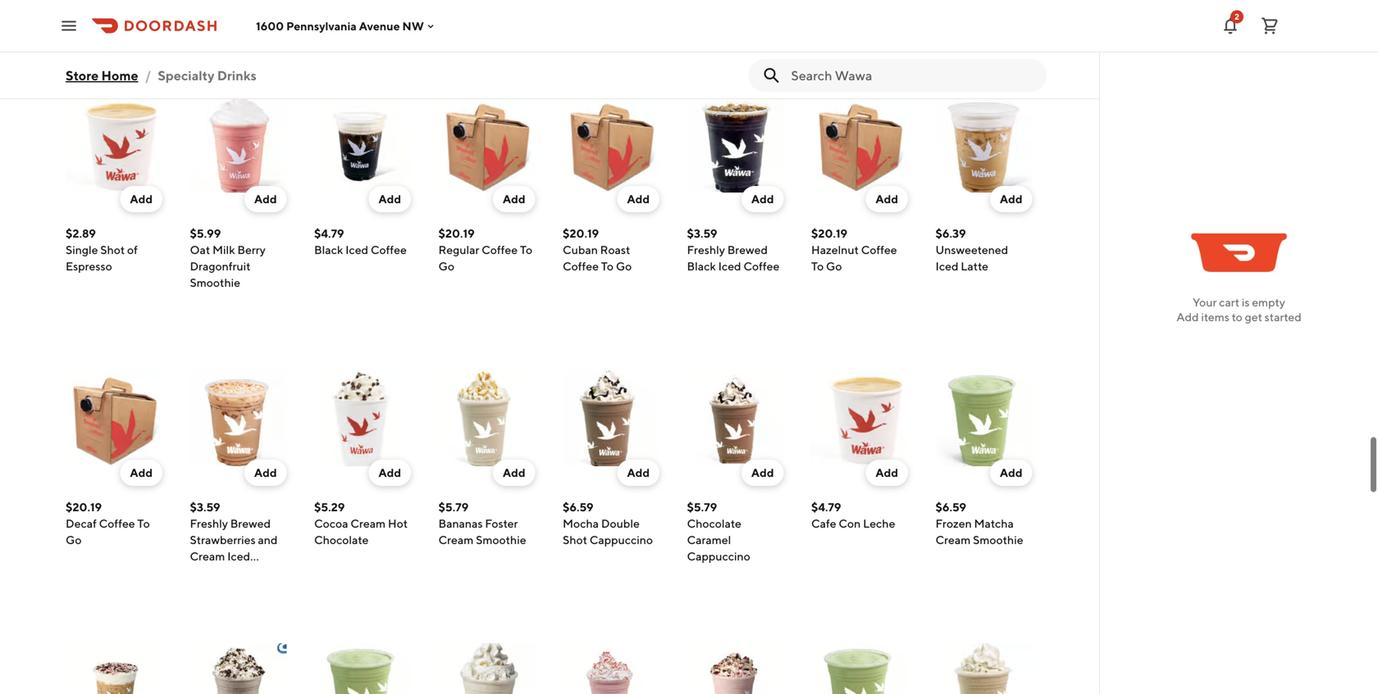 Task type: describe. For each thing, give the bounding box(es) containing it.
notification bell image
[[1221, 16, 1241, 36]]

add for $20.19 decaf coffee to go
[[130, 466, 153, 480]]

$3.59 for $3.59 freshly brewed strawberries and cream iced coffee
[[190, 501, 220, 514]]

store
[[66, 68, 99, 83]]

$20.19 decaf coffee to go
[[66, 501, 150, 547]]

peppermint cookies & cream cold brew image
[[66, 644, 162, 695]]

your cart is empty add items to get started
[[1177, 296, 1302, 324]]

brewed for iced
[[728, 243, 768, 257]]

regular coffee to go image
[[439, 96, 535, 193]]

$5.29
[[314, 501, 345, 514]]

cocoa
[[314, 517, 348, 531]]

decaf
[[66, 517, 97, 531]]

$20.19 cuban roast coffee to go
[[563, 227, 632, 273]]

regular
[[439, 243, 479, 257]]

of
[[127, 243, 138, 257]]

cocoa cream hot chocolate image
[[314, 370, 411, 467]]

$6.59 for $6.59 mocha double shot cappuccino
[[563, 501, 594, 514]]

matcha
[[974, 517, 1014, 531]]

add for $6.59 mocha double shot cappuccino
[[627, 466, 650, 480]]

$4.79 black iced coffee
[[314, 227, 407, 257]]

$6.39
[[936, 227, 966, 240]]

foster
[[485, 517, 518, 531]]

cream inside $5.79 bananas foster cream smoothie
[[439, 534, 474, 547]]

get
[[1245, 311, 1263, 324]]

berry
[[237, 243, 266, 257]]

mocha
[[563, 517, 599, 531]]

bananas foster cream smoothie image
[[439, 370, 535, 467]]

add for $3.59 freshly brewed strawberries and cream iced coffee
[[254, 466, 277, 480]]

store home link
[[66, 59, 138, 92]]

freshly brewed strawberries and cream iced coffee image
[[190, 370, 287, 467]]

$3.59 freshly brewed strawberries and cream iced coffee
[[190, 501, 278, 580]]

add for $5.29 cocoa cream hot chocolate
[[379, 466, 401, 480]]

add for $4.79 black iced coffee
[[379, 192, 401, 206]]

vanilla cookies & cream cappuccino image
[[190, 644, 287, 695]]

go for $20.19 hazelnut coffee to go
[[826, 260, 842, 273]]

mocha mint cream smoothie image
[[439, 644, 535, 695]]

and
[[258, 534, 278, 547]]

$20.19 hazelnut coffee to go
[[811, 227, 897, 273]]

$20.19 for hazelnut
[[811, 227, 848, 240]]

coffee inside $4.79 black iced coffee
[[371, 243, 407, 257]]

specialty drinks
[[66, 60, 251, 91]]

empty
[[1252, 296, 1286, 309]]

freshly brewed black iced coffee image
[[687, 96, 784, 193]]

home
[[101, 68, 138, 83]]

frozen matcha cream smoothie image
[[936, 370, 1033, 467]]

$5.79 for $5.79 chocolate caramel cappuccino
[[687, 501, 717, 514]]

double
[[601, 517, 640, 531]]

1600
[[256, 19, 284, 33]]

chocolate inside "$5.79 chocolate caramel cappuccino"
[[687, 517, 742, 531]]

your
[[1193, 296, 1217, 309]]

iced inside '$3.59 freshly brewed black iced coffee'
[[718, 260, 741, 273]]

1600 pennsylvania avenue nw
[[256, 19, 424, 33]]

hazelnut
[[811, 243, 859, 257]]

add for $3.59 freshly brewed black iced coffee
[[752, 192, 774, 206]]

leche
[[863, 517, 896, 531]]

single
[[66, 243, 98, 257]]

smoothie for $6.59 frozen matcha cream smoothie
[[973, 534, 1024, 547]]

/
[[145, 68, 151, 83]]

$3.59 for $3.59 freshly brewed black iced coffee
[[687, 227, 718, 240]]

add for $5.99 oat milk berry dragonfruit smoothie
[[254, 192, 277, 206]]

open menu image
[[59, 16, 79, 36]]

to for $20.19 hazelnut coffee to go
[[811, 260, 824, 273]]

cart
[[1219, 296, 1240, 309]]

nw
[[402, 19, 424, 33]]

black iced coffee image
[[314, 96, 411, 193]]

$20.19 for regular
[[439, 227, 475, 240]]

add inside your cart is empty add items to get started
[[1177, 311, 1199, 324]]

$4.79 for cafe
[[811, 501, 841, 514]]

shot inside $2.89 single shot of espresso
[[100, 243, 125, 257]]

to
[[1232, 311, 1243, 324]]

$6.39 unsweetened iced latte
[[936, 227, 1009, 273]]

regular double shot cappuccino image
[[936, 644, 1033, 695]]

store home / specialty drinks
[[66, 68, 257, 83]]

cuban roast coffee to go image
[[563, 96, 660, 193]]

dragonfruit
[[190, 260, 251, 273]]

chocolate caramel cappuccino image
[[687, 370, 784, 467]]

add for $4.79 cafe con leche
[[876, 466, 898, 480]]

frozen
[[936, 517, 972, 531]]

$5.99
[[190, 227, 221, 240]]

caramel
[[687, 534, 731, 547]]

add for $2.89 single shot of espresso
[[130, 192, 153, 206]]

shot inside $6.59 mocha double shot cappuccino
[[563, 534, 587, 547]]

add for $6.59 frozen matcha cream smoothie
[[1000, 466, 1023, 480]]

pennsylvania
[[286, 19, 357, 33]]

smoothie inside $5.99 oat milk berry dragonfruit smoothie
[[190, 276, 240, 290]]

mocha double shot cappuccino image
[[563, 370, 660, 467]]

avenue
[[359, 19, 400, 33]]



Task type: vqa. For each thing, say whether or not it's contained in the screenshot.
Smoothie corresponding to $5.79 Bananas Foster Cream Smoothie
yes



Task type: locate. For each thing, give the bounding box(es) containing it.
go down roast
[[616, 260, 632, 273]]

0 horizontal spatial black
[[314, 243, 343, 257]]

chai matcha image
[[811, 644, 908, 695]]

smoothie
[[190, 276, 240, 290], [476, 534, 526, 547], [973, 534, 1024, 547]]

$20.19 for decaf
[[66, 501, 102, 514]]

$20.19 up decaf
[[66, 501, 102, 514]]

$4.79
[[314, 227, 344, 240], [811, 501, 841, 514]]

roast
[[600, 243, 630, 257]]

go for $20.19 regular coffee to go
[[439, 260, 455, 273]]

cafe
[[811, 517, 837, 531]]

0 vertical spatial $3.59
[[687, 227, 718, 240]]

strawberries
[[190, 534, 256, 547]]

$5.99 oat milk berry dragonfruit smoothie
[[190, 227, 266, 290]]

black inside '$3.59 freshly brewed black iced coffee'
[[687, 260, 716, 273]]

2
[[1235, 12, 1240, 21]]

0 items, open order cart image
[[1260, 16, 1280, 36]]

go
[[439, 260, 455, 273], [616, 260, 632, 273], [826, 260, 842, 273], [66, 534, 82, 547]]

$5.79 inside $5.79 bananas foster cream smoothie
[[439, 501, 469, 514]]

to down roast
[[601, 260, 614, 273]]

$20.19 up regular
[[439, 227, 475, 240]]

specialty
[[66, 60, 172, 91], [158, 68, 215, 83]]

coffee inside '$3.59 freshly brewed strawberries and cream iced coffee'
[[190, 567, 226, 580]]

add for $5.79 bananas foster cream smoothie
[[503, 466, 526, 480]]

oat milk berry dragonfruit smoothie image
[[190, 96, 287, 193]]

2 $5.79 from the left
[[687, 501, 717, 514]]

$20.19 inside $20.19 cuban roast coffee to go
[[563, 227, 599, 240]]

$6.59 inside $6.59 frozen matcha cream smoothie
[[936, 501, 967, 514]]

$20.19 up hazelnut
[[811, 227, 848, 240]]

shot
[[100, 243, 125, 257], [563, 534, 587, 547]]

freshly for strawberries
[[190, 517, 228, 531]]

chocolate inside $5.29 cocoa cream hot chocolate
[[314, 534, 369, 547]]

smoothie down matcha
[[973, 534, 1024, 547]]

go down hazelnut
[[826, 260, 842, 273]]

to for $20.19 regular coffee to go
[[520, 243, 533, 257]]

shot down the mocha at the bottom
[[563, 534, 587, 547]]

brewed inside '$3.59 freshly brewed black iced coffee'
[[728, 243, 768, 257]]

cappuccino inside $6.59 mocha double shot cappuccino
[[590, 534, 653, 547]]

oat
[[190, 243, 210, 257]]

coffee inside $20.19 hazelnut coffee to go
[[861, 243, 897, 257]]

latte
[[961, 260, 989, 273]]

$6.59
[[563, 501, 594, 514], [936, 501, 967, 514]]

1 horizontal spatial $5.79
[[687, 501, 717, 514]]

decaf coffee to go image
[[66, 370, 162, 467]]

1 vertical spatial $3.59
[[190, 501, 220, 514]]

add for $20.19 regular coffee to go
[[503, 192, 526, 206]]

go inside $20.19 regular coffee to go
[[439, 260, 455, 273]]

brewed inside '$3.59 freshly brewed strawberries and cream iced coffee'
[[230, 517, 271, 531]]

to inside $20.19 regular coffee to go
[[520, 243, 533, 257]]

smoothie for $5.79 bananas foster cream smoothie
[[476, 534, 526, 547]]

brewed
[[728, 243, 768, 257], [230, 517, 271, 531]]

to down hazelnut
[[811, 260, 824, 273]]

go inside $20.19 decaf coffee to go
[[66, 534, 82, 547]]

1 horizontal spatial smoothie
[[476, 534, 526, 547]]

Search Wawa search field
[[791, 66, 1034, 85]]

2 horizontal spatial smoothie
[[973, 534, 1024, 547]]

add
[[130, 192, 153, 206], [254, 192, 277, 206], [379, 192, 401, 206], [503, 192, 526, 206], [627, 192, 650, 206], [752, 192, 774, 206], [876, 192, 898, 206], [1000, 192, 1023, 206], [1177, 311, 1199, 324], [130, 466, 153, 480], [254, 466, 277, 480], [379, 466, 401, 480], [503, 466, 526, 480], [627, 466, 650, 480], [752, 466, 774, 480], [876, 466, 898, 480], [1000, 466, 1023, 480]]

$20.19 for cuban
[[563, 227, 599, 240]]

hot
[[388, 517, 408, 531]]

$3.59
[[687, 227, 718, 240], [190, 501, 220, 514]]

$20.19 inside $20.19 regular coffee to go
[[439, 227, 475, 240]]

1 horizontal spatial freshly
[[687, 243, 725, 257]]

coffee inside $20.19 decaf coffee to go
[[99, 517, 135, 531]]

$5.79 up the caramel
[[687, 501, 717, 514]]

$5.79 up bananas
[[439, 501, 469, 514]]

$3.59 inside '$3.59 freshly brewed black iced coffee'
[[687, 227, 718, 240]]

add for $20.19 hazelnut coffee to go
[[876, 192, 898, 206]]

coffee inside $20.19 cuban roast coffee to go
[[563, 260, 599, 273]]

$6.59 mocha double shot cappuccino
[[563, 501, 653, 547]]

cappuccino down the caramel
[[687, 550, 751, 564]]

$6.59 up frozen
[[936, 501, 967, 514]]

to for $20.19 decaf coffee to go
[[137, 517, 150, 531]]

black inside $4.79 black iced coffee
[[314, 243, 343, 257]]

1 horizontal spatial cappuccino
[[687, 550, 751, 564]]

add button
[[120, 186, 162, 213], [120, 186, 162, 213], [244, 186, 287, 213], [244, 186, 287, 213], [369, 186, 411, 213], [369, 186, 411, 213], [493, 186, 535, 213], [493, 186, 535, 213], [617, 186, 660, 213], [617, 186, 660, 213], [742, 186, 784, 213], [742, 186, 784, 213], [866, 186, 908, 213], [866, 186, 908, 213], [990, 186, 1033, 213], [990, 186, 1033, 213], [120, 460, 162, 487], [120, 460, 162, 487], [244, 460, 287, 487], [244, 460, 287, 487], [369, 460, 411, 487], [369, 460, 411, 487], [493, 460, 535, 487], [493, 460, 535, 487], [617, 460, 660, 487], [617, 460, 660, 487], [742, 460, 784, 487], [742, 460, 784, 487], [866, 460, 908, 487], [866, 460, 908, 487], [990, 460, 1033, 487], [990, 460, 1033, 487]]

to left cuban
[[520, 243, 533, 257]]

cream inside $6.59 frozen matcha cream smoothie
[[936, 534, 971, 547]]

$5.29 cocoa cream hot chocolate
[[314, 501, 408, 547]]

1 vertical spatial cappuccino
[[687, 550, 751, 564]]

0 horizontal spatial $4.79
[[314, 227, 344, 240]]

cuban
[[563, 243, 598, 257]]

go down decaf
[[66, 534, 82, 547]]

$20.19
[[439, 227, 475, 240], [563, 227, 599, 240], [811, 227, 848, 240], [66, 501, 102, 514]]

cream down strawberries
[[190, 550, 225, 564]]

chocolate down cocoa
[[314, 534, 369, 547]]

cafe con leche image
[[811, 370, 908, 467]]

drinks right /
[[177, 60, 251, 91]]

go down regular
[[439, 260, 455, 273]]

0 vertical spatial black
[[314, 243, 343, 257]]

1 vertical spatial chocolate
[[314, 534, 369, 547]]

0 vertical spatial chocolate
[[687, 517, 742, 531]]

iced inside '$3.59 freshly brewed strawberries and cream iced coffee'
[[227, 550, 250, 564]]

$4.79 for black
[[314, 227, 344, 240]]

to inside $20.19 decaf coffee to go
[[137, 517, 150, 531]]

$2.89
[[66, 227, 96, 240]]

bananas
[[439, 517, 483, 531]]

1 horizontal spatial $4.79
[[811, 501, 841, 514]]

single shot of espresso image
[[66, 96, 162, 193]]

0 vertical spatial cappuccino
[[590, 534, 653, 547]]

iced inside $4.79 black iced coffee
[[346, 243, 368, 257]]

$6.59 inside $6.59 mocha double shot cappuccino
[[563, 501, 594, 514]]

iced
[[346, 243, 368, 257], [718, 260, 741, 273], [936, 260, 959, 273], [227, 550, 250, 564]]

1 horizontal spatial brewed
[[728, 243, 768, 257]]

0 vertical spatial shot
[[100, 243, 125, 257]]

black
[[314, 243, 343, 257], [687, 260, 716, 273]]

$5.79 inside "$5.79 chocolate caramel cappuccino"
[[687, 501, 717, 514]]

1 vertical spatial $4.79
[[811, 501, 841, 514]]

$2.89 single shot of espresso
[[66, 227, 138, 273]]

coffee
[[371, 243, 407, 257], [482, 243, 518, 257], [861, 243, 897, 257], [563, 260, 599, 273], [744, 260, 780, 273], [99, 517, 135, 531], [190, 567, 226, 580]]

cappuccino
[[590, 534, 653, 547], [687, 550, 751, 564]]

$4.79 inside $4.79 cafe con leche
[[811, 501, 841, 514]]

0 vertical spatial brewed
[[728, 243, 768, 257]]

1 vertical spatial shot
[[563, 534, 587, 547]]

$6.59 frozen matcha cream smoothie
[[936, 501, 1024, 547]]

cream left 'hot'
[[351, 517, 386, 531]]

drinks down 1600
[[217, 68, 257, 83]]

brewed for and
[[230, 517, 271, 531]]

chocolate
[[687, 517, 742, 531], [314, 534, 369, 547]]

milk
[[213, 243, 235, 257]]

1 horizontal spatial $6.59
[[936, 501, 967, 514]]

freshly inside '$3.59 freshly brewed strawberries and cream iced coffee'
[[190, 517, 228, 531]]

$3.59 freshly brewed black iced coffee
[[687, 227, 780, 273]]

cream down frozen
[[936, 534, 971, 547]]

add for $5.79 chocolate caramel cappuccino
[[752, 466, 774, 480]]

0 horizontal spatial $6.59
[[563, 501, 594, 514]]

0 horizontal spatial shot
[[100, 243, 125, 257]]

smoothie inside $5.79 bananas foster cream smoothie
[[476, 534, 526, 547]]

peppermint cookies & cream cream smoothie image
[[687, 644, 784, 695]]

1 horizontal spatial $3.59
[[687, 227, 718, 240]]

con
[[839, 517, 861, 531]]

2 $6.59 from the left
[[936, 501, 967, 514]]

go for $20.19 decaf coffee to go
[[66, 534, 82, 547]]

1 vertical spatial freshly
[[190, 517, 228, 531]]

1 horizontal spatial black
[[687, 260, 716, 273]]

freshly
[[687, 243, 725, 257], [190, 517, 228, 531]]

is
[[1242, 296, 1250, 309]]

drinks
[[177, 60, 251, 91], [217, 68, 257, 83]]

cream
[[351, 517, 386, 531], [439, 534, 474, 547], [936, 534, 971, 547], [190, 550, 225, 564]]

$20.19 up cuban
[[563, 227, 599, 240]]

freshly for black
[[687, 243, 725, 257]]

add for $6.39 unsweetened iced latte
[[1000, 192, 1023, 206]]

$6.59 for $6.59 frozen matcha cream smoothie
[[936, 501, 967, 514]]

$20.19 inside $20.19 hazelnut coffee to go
[[811, 227, 848, 240]]

0 vertical spatial freshly
[[687, 243, 725, 257]]

mint matcha image
[[314, 644, 411, 695]]

$20.19 inside $20.19 decaf coffee to go
[[66, 501, 102, 514]]

0 horizontal spatial $5.79
[[439, 501, 469, 514]]

0 vertical spatial $4.79
[[314, 227, 344, 240]]

unsweetened
[[936, 243, 1009, 257]]

0 horizontal spatial cappuccino
[[590, 534, 653, 547]]

0 horizontal spatial chocolate
[[314, 534, 369, 547]]

to
[[520, 243, 533, 257], [601, 260, 614, 273], [811, 260, 824, 273], [137, 517, 150, 531]]

$5.79 chocolate caramel cappuccino
[[687, 501, 751, 564]]

0 horizontal spatial freshly
[[190, 517, 228, 531]]

items
[[1202, 311, 1230, 324]]

0 horizontal spatial $3.59
[[190, 501, 220, 514]]

1 horizontal spatial chocolate
[[687, 517, 742, 531]]

1 vertical spatial brewed
[[230, 517, 271, 531]]

to inside $20.19 cuban roast coffee to go
[[601, 260, 614, 273]]

1 $5.79 from the left
[[439, 501, 469, 514]]

go inside $20.19 cuban roast coffee to go
[[616, 260, 632, 273]]

1600 pennsylvania avenue nw button
[[256, 19, 437, 33]]

1 vertical spatial black
[[687, 260, 716, 273]]

$5.79 for $5.79 bananas foster cream smoothie
[[439, 501, 469, 514]]

$5.79
[[439, 501, 469, 514], [687, 501, 717, 514]]

chocolate up the caramel
[[687, 517, 742, 531]]

0 horizontal spatial brewed
[[230, 517, 271, 531]]

$4.79 cafe con leche
[[811, 501, 896, 531]]

smoothie down dragonfruit
[[190, 276, 240, 290]]

$4.79 inside $4.79 black iced coffee
[[314, 227, 344, 240]]

to inside $20.19 hazelnut coffee to go
[[811, 260, 824, 273]]

to right decaf
[[137, 517, 150, 531]]

iced inside $6.39 unsweetened iced latte
[[936, 260, 959, 273]]

cappuccino down double
[[590, 534, 653, 547]]

$20.19 regular coffee to go
[[439, 227, 533, 273]]

add for $20.19 cuban roast coffee to go
[[627, 192, 650, 206]]

shot left of
[[100, 243, 125, 257]]

0 horizontal spatial smoothie
[[190, 276, 240, 290]]

espresso
[[66, 260, 112, 273]]

coffee inside $20.19 regular coffee to go
[[482, 243, 518, 257]]

cream down bananas
[[439, 534, 474, 547]]

hazelnut coffee to go image
[[811, 96, 908, 193]]

$6.59 up the mocha at the bottom
[[563, 501, 594, 514]]

1 horizontal spatial shot
[[563, 534, 587, 547]]

cream inside $5.29 cocoa cream hot chocolate
[[351, 517, 386, 531]]

1 $6.59 from the left
[[563, 501, 594, 514]]

started
[[1265, 311, 1302, 324]]

$3.59 inside '$3.59 freshly brewed strawberries and cream iced coffee'
[[190, 501, 220, 514]]

$5.79 bananas foster cream smoothie
[[439, 501, 526, 547]]

freshly inside '$3.59 freshly brewed black iced coffee'
[[687, 243, 725, 257]]

cream inside '$3.59 freshly brewed strawberries and cream iced coffee'
[[190, 550, 225, 564]]

coffee inside '$3.59 freshly brewed black iced coffee'
[[744, 260, 780, 273]]

smoothie down foster
[[476, 534, 526, 547]]

unsweetened iced latte image
[[936, 96, 1033, 193]]

go inside $20.19 hazelnut coffee to go
[[826, 260, 842, 273]]

peppermint bark cream smoothie image
[[563, 644, 660, 695]]

smoothie inside $6.59 frozen matcha cream smoothie
[[973, 534, 1024, 547]]



